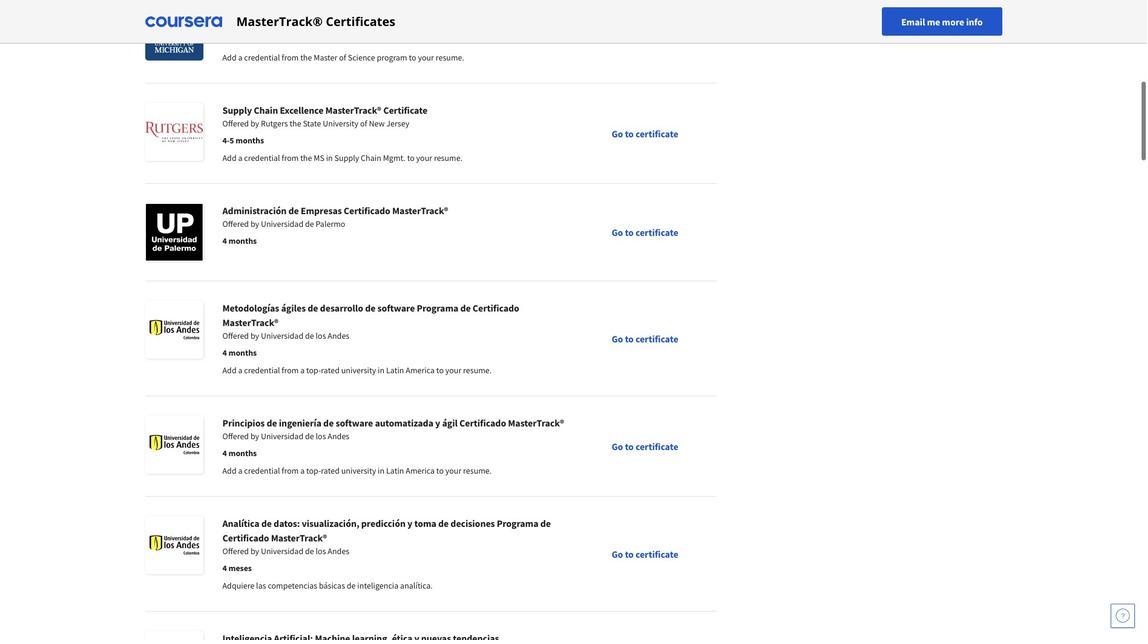 Task type: locate. For each thing, give the bounding box(es) containing it.
universidad down ingeniería
[[261, 431, 304, 442]]

4 go to certificate from the top
[[612, 441, 679, 453]]

add down principios
[[223, 466, 237, 477]]

1 offered from the top
[[223, 18, 249, 28]]

4 add from the top
[[223, 466, 237, 477]]

1 horizontal spatial chain
[[361, 153, 381, 164]]

universidad down administración
[[261, 219, 304, 230]]

credential
[[244, 52, 280, 63], [244, 153, 280, 164], [244, 365, 280, 376], [244, 466, 280, 477]]

1 vertical spatial y
[[408, 518, 413, 530]]

4 down principios
[[223, 448, 227, 459]]

a down principios
[[238, 466, 243, 477]]

1 america from the top
[[406, 365, 435, 376]]

offered up 5
[[223, 118, 249, 129]]

universidad
[[261, 219, 304, 230], [261, 331, 304, 342], [261, 431, 304, 442], [261, 546, 304, 557]]

software inside principios de ingeniería de software automatizada y ágil certificado mastertrack® offered by universidad de los andes 4 months
[[336, 417, 373, 429]]

america up automatizada
[[406, 365, 435, 376]]

certificate for metodologías ágiles de desarrollo de software programa de  certificado mastertrack®
[[636, 333, 679, 345]]

universidad inside administración de empresas certificado mastertrack® offered by universidad de palermo 4 months
[[261, 219, 304, 230]]

3 certificate from the top
[[636, 333, 679, 345]]

add a credential from a top-rated university in latin america to your resume.
[[223, 365, 492, 376], [223, 466, 492, 477]]

0 vertical spatial add a credential from a top-rated university in latin america to your resume.
[[223, 365, 492, 376]]

1 vertical spatial universidad de los andes image
[[145, 416, 203, 474]]

software
[[378, 302, 415, 314], [336, 417, 373, 429]]

me
[[927, 15, 941, 28]]

months down metodologías in the left top of the page
[[229, 348, 257, 359]]

credential down sustainability
[[244, 52, 280, 63]]

rated
[[321, 365, 340, 376], [321, 466, 340, 477]]

the for development
[[300, 52, 312, 63]]

certificate for sustainability and development mastertrack® certificate
[[417, 4, 462, 16]]

supply inside supply chain excellence mastertrack® certificate offered by rutgers the state university of new jersey 4-5 months
[[223, 104, 252, 116]]

andes
[[328, 331, 350, 342], [328, 431, 350, 442], [328, 546, 350, 557]]

add down sustainability
[[223, 52, 237, 63]]

4 down administración
[[223, 236, 227, 246]]

america down principios de ingeniería de software automatizada y ágil certificado mastertrack® offered by universidad de los andes 4 months
[[406, 466, 435, 477]]

1 vertical spatial the
[[290, 118, 301, 129]]

2 university from the top
[[341, 466, 376, 477]]

credential for principios
[[244, 466, 280, 477]]

4 left the meses
[[223, 563, 227, 574]]

toma
[[414, 518, 437, 530]]

1 latin from the top
[[386, 365, 404, 376]]

6 by from the top
[[251, 546, 259, 557]]

credential up principios
[[244, 365, 280, 376]]

0 vertical spatial los
[[316, 331, 326, 342]]

university
[[341, 365, 376, 376], [341, 466, 376, 477]]

1 go to certificate from the top
[[612, 127, 679, 140]]

1 vertical spatial software
[[336, 417, 373, 429]]

2 add from the top
[[223, 153, 237, 164]]

supply chain excellence mastertrack® certificate offered by rutgers the state university of new jersey 4-5 months
[[223, 104, 428, 146]]

add down 5
[[223, 153, 237, 164]]

a
[[238, 52, 243, 63], [238, 153, 243, 164], [238, 365, 243, 376], [300, 365, 305, 376], [238, 466, 243, 477], [300, 466, 305, 477]]

mastertrack®
[[359, 4, 416, 16], [236, 13, 323, 29], [325, 104, 382, 116], [392, 205, 449, 217], [223, 317, 279, 329], [508, 417, 564, 429], [271, 532, 327, 544]]

1 vertical spatial certificate
[[383, 104, 428, 116]]

1 vertical spatial los
[[316, 431, 326, 442]]

0 vertical spatial university
[[261, 18, 297, 28]]

of right "master"
[[339, 52, 346, 63]]

of
[[298, 18, 305, 28], [339, 52, 346, 63], [360, 118, 367, 129]]

months down sustainability
[[229, 35, 257, 45]]

4 inside sustainability and development mastertrack® certificate offered by university of michigan 4 months
[[223, 35, 227, 45]]

america for automatizada
[[406, 466, 435, 477]]

0 horizontal spatial supply
[[223, 104, 252, 116]]

0 vertical spatial universidad de los andes image
[[145, 301, 203, 359]]

3 los from the top
[[316, 546, 326, 557]]

latin down principios de ingeniería de software automatizada y ágil certificado mastertrack® offered by universidad de los andes 4 months
[[386, 466, 404, 477]]

latin down metodologías ágiles de desarrollo de software programa de  certificado mastertrack® offered by universidad de los andes 4 months
[[386, 365, 404, 376]]

offered inside principios de ingeniería de software automatizada y ágil certificado mastertrack® offered by universidad de los andes 4 months
[[223, 431, 249, 442]]

chain
[[254, 104, 278, 116], [361, 153, 381, 164]]

universidad inside principios de ingeniería de software automatizada y ágil certificado mastertrack® offered by universidad de los andes 4 months
[[261, 431, 304, 442]]

1 horizontal spatial university
[[323, 118, 359, 129]]

3 go to certificate from the top
[[612, 333, 679, 345]]

1 horizontal spatial y
[[435, 417, 440, 429]]

2 vertical spatial universidad de los andes image
[[145, 517, 203, 575]]

offered down administración
[[223, 219, 249, 230]]

3 universidad de los andes image from the top
[[145, 517, 203, 575]]

de
[[289, 205, 299, 217], [305, 219, 314, 230], [308, 302, 318, 314], [365, 302, 376, 314], [461, 302, 471, 314], [305, 331, 314, 342], [267, 417, 277, 429], [323, 417, 334, 429], [305, 431, 314, 442], [261, 518, 272, 530], [438, 518, 449, 530], [541, 518, 551, 530], [305, 546, 314, 557], [347, 581, 356, 592]]

software right desarrollo
[[378, 302, 415, 314]]

mastertrack® inside analítica de datos: visualización, predicción y toma de decisiones programa de certificado mastertrack® offered by universidad de los andes 4 meses
[[271, 532, 327, 544]]

0 horizontal spatial programa
[[417, 302, 459, 314]]

5
[[230, 135, 234, 146]]

go for analítica de datos: visualización, predicción y toma de decisiones programa de certificado mastertrack®
[[612, 548, 623, 560]]

2 by from the top
[[251, 118, 259, 129]]

4 from from the top
[[282, 466, 299, 477]]

go to certificate for supply chain excellence mastertrack® certificate
[[612, 127, 679, 140]]

universidad de los andes image for metodologías ágiles de desarrollo de software programa de  certificado mastertrack®
[[145, 301, 203, 359]]

los down visualización, at the left bottom of the page
[[316, 546, 326, 557]]

2 vertical spatial the
[[300, 153, 312, 164]]

1 4 from the top
[[223, 35, 227, 45]]

0 vertical spatial andes
[[328, 331, 350, 342]]

5 offered from the top
[[223, 431, 249, 442]]

software left automatizada
[[336, 417, 373, 429]]

2 vertical spatial of
[[360, 118, 367, 129]]

add for supply chain excellence mastertrack® certificate
[[223, 153, 237, 164]]

offered up the meses
[[223, 546, 249, 557]]

sustainability and development mastertrack® certificate offered by university of michigan 4 months
[[223, 4, 462, 45]]

by
[[251, 18, 259, 28], [251, 118, 259, 129], [251, 219, 259, 230], [251, 331, 259, 342], [251, 431, 259, 442], [251, 546, 259, 557]]

inteligencia
[[358, 581, 399, 592]]

principios
[[223, 417, 265, 429]]

3 go from the top
[[612, 333, 623, 345]]

2 go from the top
[[612, 227, 623, 239]]

las
[[256, 581, 266, 592]]

from up ingeniería
[[282, 365, 299, 376]]

1 horizontal spatial programa
[[497, 518, 539, 530]]

2 los from the top
[[316, 431, 326, 442]]

mastertrack® inside supply chain excellence mastertrack® certificate offered by rutgers the state university of new jersey 4-5 months
[[325, 104, 382, 116]]

a for metodologías
[[238, 365, 243, 376]]

add a credential from the ms in supply chain mgmt. to your resume.
[[223, 153, 463, 164]]

chain left 'mgmt.'
[[361, 153, 381, 164]]

months down principios
[[229, 448, 257, 459]]

2 andes from the top
[[328, 431, 350, 442]]

by inside analítica de datos: visualización, predicción y toma de decisiones programa de certificado mastertrack® offered by universidad de los andes 4 meses
[[251, 546, 259, 557]]

6 offered from the top
[[223, 546, 249, 557]]

1 vertical spatial america
[[406, 466, 435, 477]]

2 credential from the top
[[244, 153, 280, 164]]

0 vertical spatial university
[[341, 365, 376, 376]]

a for sustainability
[[238, 52, 243, 63]]

from left "master"
[[282, 52, 299, 63]]

universidad inside analítica de datos: visualización, predicción y toma de decisiones programa de certificado mastertrack® offered by universidad de los andes 4 meses
[[261, 546, 304, 557]]

y left toma
[[408, 518, 413, 530]]

a down sustainability
[[238, 52, 243, 63]]

1 top- from the top
[[306, 365, 321, 376]]

programa
[[417, 302, 459, 314], [497, 518, 539, 530]]

1 los from the top
[[316, 331, 326, 342]]

1 rated from the top
[[321, 365, 340, 376]]

add
[[223, 52, 237, 63], [223, 153, 237, 164], [223, 365, 237, 376], [223, 466, 237, 477]]

supply right ms
[[335, 153, 359, 164]]

1 vertical spatial add a credential from a top-rated university in latin america to your resume.
[[223, 466, 492, 477]]

the
[[300, 52, 312, 63], [290, 118, 301, 129], [300, 153, 312, 164]]

universidad down ágiles
[[261, 331, 304, 342]]

credential down 'rutgers'
[[244, 153, 280, 164]]

5 by from the top
[[251, 431, 259, 442]]

your
[[418, 52, 434, 63], [416, 153, 432, 164], [446, 365, 462, 376], [446, 466, 462, 477]]

4 4 from the top
[[223, 448, 227, 459]]

los down ingeniería
[[316, 431, 326, 442]]

months
[[229, 35, 257, 45], [236, 135, 264, 146], [229, 236, 257, 246], [229, 348, 257, 359], [229, 448, 257, 459]]

3 universidad from the top
[[261, 431, 304, 442]]

months down administración
[[229, 236, 257, 246]]

certificate inside sustainability and development mastertrack® certificate offered by university of michigan 4 months
[[417, 4, 462, 16]]

months inside principios de ingeniería de software automatizada y ágil certificado mastertrack® offered by universidad de los andes 4 months
[[229, 448, 257, 459]]

in down metodologías ágiles de desarrollo de software programa de  certificado mastertrack® offered by universidad de los andes 4 months
[[378, 365, 385, 376]]

from left ms
[[282, 153, 299, 164]]

0 vertical spatial latin
[[386, 365, 404, 376]]

2 rated from the top
[[321, 466, 340, 477]]

los for desarrollo
[[316, 331, 326, 342]]

1 vertical spatial university
[[323, 118, 359, 129]]

sustainability
[[223, 4, 281, 16]]

2 go to certificate from the top
[[612, 227, 679, 239]]

add up principios
[[223, 365, 237, 376]]

email
[[902, 15, 926, 28]]

supply
[[223, 104, 252, 116], [335, 153, 359, 164]]

1 university from the top
[[341, 365, 376, 376]]

ágiles
[[281, 302, 306, 314]]

email me more info
[[902, 15, 983, 28]]

competencias
[[268, 581, 317, 592]]

administración de empresas certificado mastertrack® offered by universidad de palermo 4 months
[[223, 205, 449, 246]]

0 vertical spatial chain
[[254, 104, 278, 116]]

4 certificate from the top
[[636, 441, 679, 453]]

1 certificate from the top
[[636, 127, 679, 140]]

4 down metodologías in the left top of the page
[[223, 348, 227, 359]]

0 vertical spatial top-
[[306, 365, 321, 376]]

by inside metodologías ágiles de desarrollo de software programa de  certificado mastertrack® offered by universidad de los andes 4 months
[[251, 331, 259, 342]]

to
[[409, 52, 416, 63], [625, 127, 634, 140], [407, 153, 415, 164], [625, 227, 634, 239], [625, 333, 634, 345], [437, 365, 444, 376], [625, 441, 634, 453], [437, 466, 444, 477], [625, 548, 634, 560]]

go to certificate for analítica de datos: visualización, predicción y toma de decisiones programa de certificado mastertrack®
[[612, 548, 679, 560]]

4 down sustainability
[[223, 35, 227, 45]]

help center image
[[1116, 609, 1131, 624]]

1 go from the top
[[612, 127, 623, 140]]

andes inside analítica de datos: visualización, predicción y toma de decisiones programa de certificado mastertrack® offered by universidad de los andes 4 meses
[[328, 546, 350, 557]]

the left ms
[[300, 153, 312, 164]]

3 andes from the top
[[328, 546, 350, 557]]

1 add a credential from a top-rated university in latin america to your resume. from the top
[[223, 365, 492, 376]]

1 vertical spatial programa
[[497, 518, 539, 530]]

andes inside metodologías ágiles de desarrollo de software programa de  certificado mastertrack® offered by universidad de los andes 4 months
[[328, 331, 350, 342]]

science
[[348, 52, 375, 63]]

by inside administración de empresas certificado mastertrack® offered by universidad de palermo 4 months
[[251, 219, 259, 230]]

certificado inside analítica de datos: visualización, predicción y toma de decisiones programa de certificado mastertrack® offered by universidad de los andes 4 meses
[[223, 532, 269, 544]]

y
[[435, 417, 440, 429], [408, 518, 413, 530]]

0 horizontal spatial chain
[[254, 104, 278, 116]]

mastertrack® inside sustainability and development mastertrack® certificate offered by university of michigan 4 months
[[359, 4, 416, 16]]

university for software
[[341, 466, 376, 477]]

1 vertical spatial rated
[[321, 466, 340, 477]]

4 by from the top
[[251, 331, 259, 342]]

credential for metodologías
[[244, 365, 280, 376]]

1 andes from the top
[[328, 331, 350, 342]]

offered down metodologías in the left top of the page
[[223, 331, 249, 342]]

from for ágiles
[[282, 365, 299, 376]]

1 from from the top
[[282, 52, 299, 63]]

0 vertical spatial software
[[378, 302, 415, 314]]

rated for desarrollo
[[321, 365, 340, 376]]

offered inside administración de empresas certificado mastertrack® offered by universidad de palermo 4 months
[[223, 219, 249, 230]]

universidad de palermo image
[[145, 203, 203, 262]]

university down metodologías ágiles de desarrollo de software programa de  certificado mastertrack® offered by universidad de los andes 4 months
[[341, 365, 376, 376]]

0 horizontal spatial university
[[261, 18, 297, 28]]

universidad de los andes image for principios de ingeniería de software automatizada y ágil certificado mastertrack®
[[145, 416, 203, 474]]

a for principios
[[238, 466, 243, 477]]

1 vertical spatial supply
[[335, 153, 359, 164]]

certificate
[[636, 127, 679, 140], [636, 227, 679, 239], [636, 333, 679, 345], [636, 441, 679, 453], [636, 548, 679, 560]]

go for administración de empresas certificado mastertrack®
[[612, 227, 623, 239]]

master
[[314, 52, 338, 63]]

top-
[[306, 365, 321, 376], [306, 466, 321, 477]]

mastertrack® inside principios de ingeniería de software automatizada y ágil certificado mastertrack® offered by universidad de los andes 4 months
[[508, 417, 564, 429]]

university right state
[[323, 118, 359, 129]]

your right 'mgmt.'
[[416, 153, 432, 164]]

1 horizontal spatial software
[[378, 302, 415, 314]]

the left "master"
[[300, 52, 312, 63]]

4 credential from the top
[[244, 466, 280, 477]]

certificate inside supply chain excellence mastertrack® certificate offered by rutgers the state university of new jersey 4-5 months
[[383, 104, 428, 116]]

in
[[326, 153, 333, 164], [378, 365, 385, 376], [378, 466, 385, 477]]

1 vertical spatial latin
[[386, 466, 404, 477]]

credential down principios
[[244, 466, 280, 477]]

1 credential from the top
[[244, 52, 280, 63]]

go to certificate for administración de empresas certificado mastertrack®
[[612, 227, 679, 239]]

university down principios de ingeniería de software automatizada y ágil certificado mastertrack® offered by universidad de los andes 4 months
[[341, 466, 376, 477]]

2 top- from the top
[[306, 466, 321, 477]]

go for metodologías ágiles de desarrollo de software programa de  certificado mastertrack®
[[612, 333, 623, 345]]

4 offered from the top
[[223, 331, 249, 342]]

1 universidad de los andes image from the top
[[145, 301, 203, 359]]

university
[[261, 18, 297, 28], [323, 118, 359, 129]]

2 offered from the top
[[223, 118, 249, 129]]

add a credential from a top-rated university in latin america to your resume. down principios de ingeniería de software automatizada y ágil certificado mastertrack® offered by universidad de los andes 4 months
[[223, 466, 492, 477]]

desarrollo
[[320, 302, 363, 314]]

4
[[223, 35, 227, 45], [223, 236, 227, 246], [223, 348, 227, 359], [223, 448, 227, 459], [223, 563, 227, 574]]

by down metodologías in the left top of the page
[[251, 331, 259, 342]]

from
[[282, 52, 299, 63], [282, 153, 299, 164], [282, 365, 299, 376], [282, 466, 299, 477]]

decisiones
[[451, 518, 495, 530]]

2 4 from the top
[[223, 236, 227, 246]]

1 vertical spatial top-
[[306, 466, 321, 477]]

mgmt.
[[383, 153, 406, 164]]

3 4 from the top
[[223, 348, 227, 359]]

los inside metodologías ágiles de desarrollo de software programa de  certificado mastertrack® offered by universidad de los andes 4 months
[[316, 331, 326, 342]]

1 vertical spatial university
[[341, 466, 376, 477]]

from for chain
[[282, 153, 299, 164]]

administración
[[223, 205, 287, 217]]

a up principios
[[238, 365, 243, 376]]

by up the meses
[[251, 546, 259, 557]]

add for principios de ingeniería de software automatizada y ágil certificado mastertrack®
[[223, 466, 237, 477]]

the inside supply chain excellence mastertrack® certificate offered by rutgers the state university of new jersey 4-5 months
[[290, 118, 301, 129]]

university inside supply chain excellence mastertrack® certificate offered by rutgers the state university of new jersey 4-5 months
[[323, 118, 359, 129]]

add for metodologías ágiles de desarrollo de software programa de  certificado mastertrack®
[[223, 365, 237, 376]]

your right program
[[418, 52, 434, 63]]

3 credential from the top
[[244, 365, 280, 376]]

of left new
[[360, 118, 367, 129]]

2 vertical spatial los
[[316, 546, 326, 557]]

0 vertical spatial of
[[298, 18, 305, 28]]

certificate for administración de empresas certificado mastertrack®
[[636, 227, 679, 239]]

resume.
[[436, 52, 464, 63], [434, 153, 463, 164], [463, 365, 492, 376], [463, 466, 492, 477]]

3 from from the top
[[282, 365, 299, 376]]

1 by from the top
[[251, 18, 259, 28]]

2 certificate from the top
[[636, 227, 679, 239]]

offered down principios
[[223, 431, 249, 442]]

0 horizontal spatial of
[[298, 18, 305, 28]]

the down excellence
[[290, 118, 301, 129]]

5 certificate from the top
[[636, 548, 679, 560]]

2 universidad de los andes image from the top
[[145, 416, 203, 474]]

1 vertical spatial in
[[378, 365, 385, 376]]

university inside sustainability and development mastertrack® certificate offered by university of michigan 4 months
[[261, 18, 297, 28]]

software inside metodologías ágiles de desarrollo de software programa de  certificado mastertrack® offered by universidad de los andes 4 months
[[378, 302, 415, 314]]

rated for de
[[321, 466, 340, 477]]

from down ingeniería
[[282, 466, 299, 477]]

michigan
[[307, 18, 339, 28]]

latin for automatizada
[[386, 466, 404, 477]]

by inside sustainability and development mastertrack® certificate offered by university of michigan 4 months
[[251, 18, 259, 28]]

university down 'and'
[[261, 18, 297, 28]]

universidad down datos:
[[261, 546, 304, 557]]

development
[[301, 4, 358, 16]]

offered inside sustainability and development mastertrack® certificate offered by university of michigan 4 months
[[223, 18, 249, 28]]

2 add a credential from a top-rated university in latin america to your resume. from the top
[[223, 466, 492, 477]]

rated down metodologías ágiles de desarrollo de software programa de  certificado mastertrack® offered by universidad de los andes 4 months
[[321, 365, 340, 376]]

0 vertical spatial programa
[[417, 302, 459, 314]]

certificado
[[344, 205, 391, 217], [473, 302, 520, 314], [460, 417, 506, 429], [223, 532, 269, 544]]

1 vertical spatial andes
[[328, 431, 350, 442]]

certificate for analítica de datos: visualización, predicción y toma de decisiones programa de certificado mastertrack®
[[636, 548, 679, 560]]

universidad de los andes image
[[145, 301, 203, 359], [145, 416, 203, 474], [145, 517, 203, 575]]

certificate
[[417, 4, 462, 16], [383, 104, 428, 116]]

chain up 'rutgers'
[[254, 104, 278, 116]]

add a credential from a top-rated university in latin america to your resume. down metodologías ágiles de desarrollo de software programa de  certificado mastertrack® offered by universidad de los andes 4 months
[[223, 365, 492, 376]]

go
[[612, 127, 623, 140], [612, 227, 623, 239], [612, 333, 623, 345], [612, 441, 623, 453], [612, 548, 623, 560]]

0 horizontal spatial y
[[408, 518, 413, 530]]

3 add from the top
[[223, 365, 237, 376]]

1 universidad from the top
[[261, 219, 304, 230]]

by down sustainability
[[251, 18, 259, 28]]

2 latin from the top
[[386, 466, 404, 477]]

1 vertical spatial chain
[[361, 153, 381, 164]]

by down administración
[[251, 219, 259, 230]]

4 go from the top
[[612, 441, 623, 453]]

in down principios de ingeniería de software automatizada y ágil certificado mastertrack® offered by universidad de los andes 4 months
[[378, 466, 385, 477]]

2 america from the top
[[406, 466, 435, 477]]

go to certificate
[[612, 127, 679, 140], [612, 227, 679, 239], [612, 333, 679, 345], [612, 441, 679, 453], [612, 548, 679, 560]]

metodologías
[[223, 302, 279, 314]]

by down principios
[[251, 431, 259, 442]]

2 horizontal spatial of
[[360, 118, 367, 129]]

offered down sustainability
[[223, 18, 249, 28]]

2 vertical spatial andes
[[328, 546, 350, 557]]

los inside analítica de datos: visualización, predicción y toma de decisiones programa de certificado mastertrack® offered by universidad de los andes 4 meses
[[316, 546, 326, 557]]

certificate for principios de ingeniería de software automatizada y ágil certificado mastertrack®
[[636, 441, 679, 453]]

months right 5
[[236, 135, 264, 146]]

y left ágil
[[435, 417, 440, 429]]

rutgers the state university of new jersey image
[[145, 103, 203, 161]]

1 horizontal spatial of
[[339, 52, 346, 63]]

by left 'rutgers'
[[251, 118, 259, 129]]

3 by from the top
[[251, 219, 259, 230]]

2 from from the top
[[282, 153, 299, 164]]

0 vertical spatial rated
[[321, 365, 340, 376]]

5 go to certificate from the top
[[612, 548, 679, 560]]

0 vertical spatial supply
[[223, 104, 252, 116]]

a down ingeniería
[[300, 466, 305, 477]]

datos:
[[274, 518, 300, 530]]

offered
[[223, 18, 249, 28], [223, 118, 249, 129], [223, 219, 249, 230], [223, 331, 249, 342], [223, 431, 249, 442], [223, 546, 249, 557]]

3 offered from the top
[[223, 219, 249, 230]]

go for principios de ingeniería de software automatizada y ágil certificado mastertrack®
[[612, 441, 623, 453]]

los inside principios de ingeniería de software automatizada y ágil certificado mastertrack® offered by universidad de los andes 4 months
[[316, 431, 326, 442]]

university of michigan image
[[145, 2, 203, 61]]

mastertrack® inside administración de empresas certificado mastertrack® offered by universidad de palermo 4 months
[[392, 205, 449, 217]]

certificate for supply chain excellence mastertrack® certificate
[[383, 104, 428, 116]]

add a credential from a top-rated university in latin america to your resume. for de
[[223, 365, 492, 376]]

0 vertical spatial y
[[435, 417, 440, 429]]

2 universidad from the top
[[261, 331, 304, 342]]

a up ingeniería
[[300, 365, 305, 376]]

of down 'and'
[[298, 18, 305, 28]]

5 4 from the top
[[223, 563, 227, 574]]

los
[[316, 331, 326, 342], [316, 431, 326, 442], [316, 546, 326, 557]]

5 go from the top
[[612, 548, 623, 560]]

andes inside principios de ingeniería de software automatizada y ágil certificado mastertrack® offered by universidad de los andes 4 months
[[328, 431, 350, 442]]

certificado inside administración de empresas certificado mastertrack® offered by universidad de palermo 4 months
[[344, 205, 391, 217]]

america
[[406, 365, 435, 376], [406, 466, 435, 477]]

0 vertical spatial certificate
[[417, 4, 462, 16]]

los down desarrollo
[[316, 331, 326, 342]]

top- down ingeniería
[[306, 466, 321, 477]]

1 add from the top
[[223, 52, 237, 63]]

a up administración
[[238, 153, 243, 164]]

rated up visualización, at the left bottom of the page
[[321, 466, 340, 477]]

latin
[[386, 365, 404, 376], [386, 466, 404, 477]]

top- up ingeniería
[[306, 365, 321, 376]]

supply up 5
[[223, 104, 252, 116]]

0 vertical spatial the
[[300, 52, 312, 63]]

4 universidad from the top
[[261, 546, 304, 557]]

0 horizontal spatial software
[[336, 417, 373, 429]]

0 vertical spatial america
[[406, 365, 435, 376]]

2 vertical spatial in
[[378, 466, 385, 477]]

in right ms
[[326, 153, 333, 164]]



Task type: vqa. For each thing, say whether or not it's contained in the screenshot.


Task type: describe. For each thing, give the bounding box(es) containing it.
add for sustainability and development mastertrack® certificate
[[223, 52, 237, 63]]

top- for de
[[306, 365, 321, 376]]

chain inside supply chain excellence mastertrack® certificate offered by rutgers the state university of new jersey 4-5 months
[[254, 104, 278, 116]]

your down ágil
[[446, 466, 462, 477]]

from for and
[[282, 52, 299, 63]]

go to certificate for principios de ingeniería de software automatizada y ágil certificado mastertrack®
[[612, 441, 679, 453]]

4 inside analítica de datos: visualización, predicción y toma de decisiones programa de certificado mastertrack® offered by universidad de los andes 4 meses
[[223, 563, 227, 574]]

by inside supply chain excellence mastertrack® certificate offered by rutgers the state university of new jersey 4-5 months
[[251, 118, 259, 129]]

of inside sustainability and development mastertrack® certificate offered by university of michigan 4 months
[[298, 18, 305, 28]]

new
[[369, 118, 385, 129]]

of inside supply chain excellence mastertrack® certificate offered by rutgers the state university of new jersey 4-5 months
[[360, 118, 367, 129]]

top- for ingeniería
[[306, 466, 321, 477]]

jersey
[[387, 118, 410, 129]]

the for excellence
[[300, 153, 312, 164]]

certificado inside principios de ingeniería de software automatizada y ágil certificado mastertrack® offered by universidad de los andes 4 months
[[460, 417, 506, 429]]

andes for desarrollo
[[328, 331, 350, 342]]

4 inside principios de ingeniería de software automatizada y ágil certificado mastertrack® offered by universidad de los andes 4 months
[[223, 448, 227, 459]]

predicción
[[361, 518, 406, 530]]

principios de ingeniería de software automatizada y ágil certificado mastertrack® offered by universidad de los andes 4 months
[[223, 417, 564, 459]]

excellence
[[280, 104, 324, 116]]

básicas
[[319, 581, 345, 592]]

from for de
[[282, 466, 299, 477]]

analítica
[[223, 518, 260, 530]]

los for de
[[316, 431, 326, 442]]

offered inside analítica de datos: visualización, predicción y toma de decisiones programa de certificado mastertrack® offered by universidad de los andes 4 meses
[[223, 546, 249, 557]]

in for software
[[378, 466, 385, 477]]

meses
[[229, 563, 252, 574]]

add a credential from the master of science program to your resume.
[[223, 52, 464, 63]]

programa inside metodologías ágiles de desarrollo de software programa de  certificado mastertrack® offered by universidad de los andes 4 months
[[417, 302, 459, 314]]

months inside administración de empresas certificado mastertrack® offered by universidad de palermo 4 months
[[229, 236, 257, 246]]

visualización,
[[302, 518, 360, 530]]

rutgers
[[261, 118, 288, 129]]

y inside analítica de datos: visualización, predicción y toma de decisiones programa de certificado mastertrack® offered by universidad de los andes 4 meses
[[408, 518, 413, 530]]

palermo
[[316, 219, 345, 230]]

analítica.
[[400, 581, 433, 592]]

4 inside administración de empresas certificado mastertrack® offered by universidad de palermo 4 months
[[223, 236, 227, 246]]

certificates
[[326, 13, 396, 29]]

ms
[[314, 153, 325, 164]]

mastertrack® inside metodologías ágiles de desarrollo de software programa de  certificado mastertrack® offered by universidad de los andes 4 months
[[223, 317, 279, 329]]

empresas
[[301, 205, 342, 217]]

go for supply chain excellence mastertrack® certificate
[[612, 127, 623, 140]]

y inside principios de ingeniería de software automatizada y ágil certificado mastertrack® offered by universidad de los andes 4 months
[[435, 417, 440, 429]]

and
[[283, 4, 299, 16]]

certificate for supply chain excellence mastertrack® certificate
[[636, 127, 679, 140]]

months inside sustainability and development mastertrack® certificate offered by university of michigan 4 months
[[229, 35, 257, 45]]

automatizada
[[375, 417, 434, 429]]

4 inside metodologías ágiles de desarrollo de software programa de  certificado mastertrack® offered by universidad de los andes 4 months
[[223, 348, 227, 359]]

add a credential from a top-rated university in latin america to your resume. for software
[[223, 466, 492, 477]]

offered inside metodologías ágiles de desarrollo de software programa de  certificado mastertrack® offered by universidad de los andes 4 months
[[223, 331, 249, 342]]

universidad de los andes image for analítica de datos: visualización, predicción y toma de decisiones programa de certificado mastertrack®
[[145, 517, 203, 575]]

in for de
[[378, 365, 385, 376]]

ágil
[[442, 417, 458, 429]]

latin for software
[[386, 365, 404, 376]]

by inside principios de ingeniería de software automatizada y ágil certificado mastertrack® offered by universidad de los andes 4 months
[[251, 431, 259, 442]]

email me more info button
[[882, 7, 1003, 36]]

universidad inside metodologías ágiles de desarrollo de software programa de  certificado mastertrack® offered by universidad de los andes 4 months
[[261, 331, 304, 342]]

offered inside supply chain excellence mastertrack® certificate offered by rutgers the state university of new jersey 4-5 months
[[223, 118, 249, 129]]

a for supply
[[238, 153, 243, 164]]

programa inside analítica de datos: visualización, predicción y toma de decisiones programa de certificado mastertrack® offered by universidad de los andes 4 meses
[[497, 518, 539, 530]]

ingeniería
[[279, 417, 322, 429]]

your up ágil
[[446, 365, 462, 376]]

0 vertical spatial in
[[326, 153, 333, 164]]

info
[[967, 15, 983, 28]]

adquiere las competencias básicas de inteligencia analítica.
[[223, 581, 433, 592]]

state
[[303, 118, 321, 129]]

coursera image
[[145, 12, 222, 31]]

america for software
[[406, 365, 435, 376]]

more
[[943, 15, 965, 28]]

analítica de datos: visualización, predicción y toma de decisiones programa de certificado mastertrack® offered by universidad de los andes 4 meses
[[223, 518, 551, 574]]

go to certificate for metodologías ágiles de desarrollo de software programa de  certificado mastertrack®
[[612, 333, 679, 345]]

metodologías ágiles de desarrollo de software programa de  certificado mastertrack® offered by universidad de los andes 4 months
[[223, 302, 520, 359]]

1 vertical spatial of
[[339, 52, 346, 63]]

program
[[377, 52, 407, 63]]

credential for sustainability
[[244, 52, 280, 63]]

1 horizontal spatial supply
[[335, 153, 359, 164]]

months inside supply chain excellence mastertrack® certificate offered by rutgers the state university of new jersey 4-5 months
[[236, 135, 264, 146]]

certificado inside metodologías ágiles de desarrollo de software programa de  certificado mastertrack® offered by universidad de los andes 4 months
[[473, 302, 520, 314]]

university for de
[[341, 365, 376, 376]]

credential for supply
[[244, 153, 280, 164]]

4-
[[223, 135, 230, 146]]

adquiere
[[223, 581, 255, 592]]

mastertrack® certificates
[[236, 13, 396, 29]]

andes for de
[[328, 431, 350, 442]]

months inside metodologías ágiles de desarrollo de software programa de  certificado mastertrack® offered by universidad de los andes 4 months
[[229, 348, 257, 359]]



